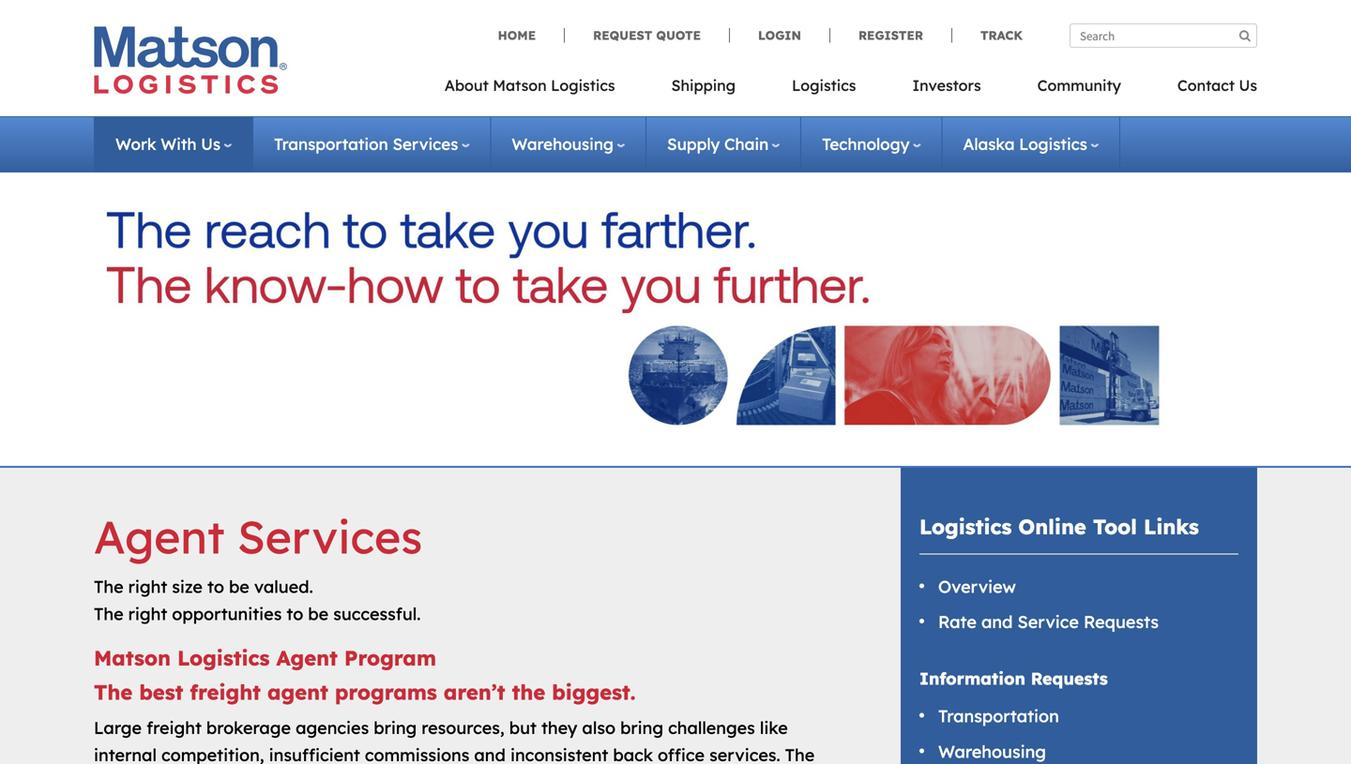 Task type: locate. For each thing, give the bounding box(es) containing it.
warehousing down transportation link
[[938, 742, 1046, 763]]

information requests
[[919, 668, 1108, 690]]

0 vertical spatial to
[[207, 577, 224, 598]]

0 vertical spatial warehousing
[[512, 134, 614, 154]]

0 vertical spatial us
[[1239, 76, 1257, 95]]

and
[[981, 612, 1013, 633], [474, 745, 506, 765]]

1 horizontal spatial agent
[[276, 646, 338, 671]]

1 vertical spatial freight
[[146, 718, 202, 739]]

0 vertical spatial freight
[[190, 680, 261, 706]]

logistics down request
[[551, 76, 615, 95]]

large freight brokerage agencies bring resources, but they also bring challenges like internal competition, insufficient commissions and inconsistent back office services. th
[[94, 718, 815, 765]]

alaska logistics
[[963, 134, 1087, 154]]

warehousing
[[512, 134, 614, 154], [938, 742, 1046, 763]]

matson
[[493, 76, 547, 95], [94, 646, 171, 671]]

work with us link
[[115, 134, 232, 154]]

agent up size
[[94, 509, 225, 565]]

agent services
[[94, 509, 422, 565]]

the inside "matson logistics agent program the best freight agent programs aren't the biggest."
[[94, 680, 133, 706]]

logistics up overview
[[919, 514, 1012, 540]]

be down valued.
[[308, 604, 329, 625]]

logistics down community link
[[1019, 134, 1087, 154]]

request quote
[[593, 28, 701, 43]]

large
[[94, 718, 142, 739]]

0 vertical spatial transportation
[[274, 134, 388, 154]]

rate and service requests
[[938, 612, 1159, 633]]

internal
[[94, 745, 157, 765]]

0 horizontal spatial agent
[[94, 509, 225, 565]]

1 horizontal spatial us
[[1239, 76, 1257, 95]]

investors link
[[884, 70, 1009, 109]]

1 vertical spatial and
[[474, 745, 506, 765]]

to right size
[[207, 577, 224, 598]]

freight
[[190, 680, 261, 706], [146, 718, 202, 739]]

to
[[207, 577, 224, 598], [287, 604, 303, 625]]

request quote link
[[564, 28, 729, 43]]

0 horizontal spatial bring
[[374, 718, 417, 739]]

logistics online tool links
[[919, 514, 1199, 540]]

contact us link
[[1149, 70, 1257, 109]]

1 vertical spatial the
[[94, 604, 124, 625]]

competition,
[[161, 745, 264, 765]]

requests down rate and service requests
[[1031, 668, 1108, 690]]

us right the with
[[201, 134, 220, 154]]

1 vertical spatial agent
[[276, 646, 338, 671]]

2 the from the top
[[94, 604, 124, 625]]

tool
[[1093, 514, 1137, 540]]

requests
[[1084, 612, 1159, 633], [1031, 668, 1108, 690]]

None search field
[[1070, 23, 1257, 48]]

like
[[760, 718, 788, 739]]

1 right from the top
[[128, 577, 167, 598]]

3 the from the top
[[94, 680, 133, 706]]

right
[[128, 577, 167, 598], [128, 604, 167, 625]]

1 horizontal spatial warehousing
[[938, 742, 1046, 763]]

agent
[[94, 509, 225, 565], [276, 646, 338, 671]]

logistics link
[[764, 70, 884, 109]]

bring up back
[[620, 718, 663, 739]]

insufficient
[[269, 745, 360, 765]]

matson inside about matson logistics link
[[493, 76, 547, 95]]

2 bring from the left
[[620, 718, 663, 739]]

requests right service
[[1084, 612, 1159, 633]]

be
[[229, 577, 249, 598], [308, 604, 329, 625]]

freight up brokerage
[[190, 680, 261, 706]]

0 horizontal spatial and
[[474, 745, 506, 765]]

overview
[[938, 576, 1016, 598]]

home link
[[498, 28, 564, 43]]

1 horizontal spatial be
[[308, 604, 329, 625]]

also
[[582, 718, 616, 739]]

investors
[[912, 76, 981, 95]]

1 vertical spatial warehousing
[[938, 742, 1046, 763]]

the
[[512, 680, 545, 706]]

1 vertical spatial matson
[[94, 646, 171, 671]]

chain
[[724, 134, 769, 154]]

but
[[509, 718, 537, 739]]

work with us
[[115, 134, 220, 154]]

quote
[[656, 28, 701, 43]]

the right size to be valued. the right opportunities to be successful.
[[94, 577, 421, 625]]

warehousing down about matson logistics link
[[512, 134, 614, 154]]

transportation link
[[938, 706, 1059, 727]]

and inside large freight brokerage agencies bring resources, but they also bring challenges like internal competition, insufficient commissions and inconsistent back office services. th
[[474, 745, 506, 765]]

0 horizontal spatial matson
[[94, 646, 171, 671]]

freight down best
[[146, 718, 202, 739]]

transportation services link
[[274, 134, 469, 154]]

to down valued.
[[287, 604, 303, 625]]

logistics
[[551, 76, 615, 95], [792, 76, 856, 95], [1019, 134, 1087, 154], [919, 514, 1012, 540], [177, 646, 270, 671]]

warehousing link
[[512, 134, 625, 154], [938, 742, 1046, 763]]

1 horizontal spatial and
[[981, 612, 1013, 633]]

1 horizontal spatial transportation
[[938, 706, 1059, 727]]

they
[[541, 718, 577, 739]]

0 vertical spatial right
[[128, 577, 167, 598]]

the
[[94, 577, 124, 598], [94, 604, 124, 625], [94, 680, 133, 706]]

0 vertical spatial agent
[[94, 509, 225, 565]]

bring
[[374, 718, 417, 739], [620, 718, 663, 739]]

1 horizontal spatial bring
[[620, 718, 663, 739]]

0 vertical spatial be
[[229, 577, 249, 598]]

us inside top menu navigation
[[1239, 76, 1257, 95]]

rate
[[938, 612, 977, 633]]

alaska logistics link
[[963, 134, 1099, 154]]

rate and service requests link
[[938, 612, 1159, 633]]

1 vertical spatial transportation
[[938, 706, 1059, 727]]

matson down home
[[493, 76, 547, 95]]

information
[[919, 668, 1025, 690]]

0 horizontal spatial warehousing link
[[512, 134, 625, 154]]

services up valued.
[[237, 509, 422, 565]]

commissions
[[365, 745, 469, 765]]

1 vertical spatial services
[[237, 509, 422, 565]]

login link
[[729, 28, 829, 43]]

supply chain link
[[667, 134, 780, 154]]

agent inside "matson logistics agent program the best freight agent programs aren't the biggest."
[[276, 646, 338, 671]]

be up opportunities
[[229, 577, 249, 598]]

1 vertical spatial warehousing link
[[938, 742, 1046, 763]]

services down about
[[393, 134, 458, 154]]

transportation inside logistics online tool links section
[[938, 706, 1059, 727]]

warehousing link down transportation link
[[938, 742, 1046, 763]]

agent up agent
[[276, 646, 338, 671]]

resources,
[[422, 718, 505, 739]]

1 horizontal spatial to
[[287, 604, 303, 625]]

track link
[[951, 28, 1023, 43]]

logistics down opportunities
[[177, 646, 270, 671]]

bring up commissions
[[374, 718, 417, 739]]

0 vertical spatial matson
[[493, 76, 547, 95]]

with
[[161, 134, 197, 154]]

technology
[[822, 134, 910, 154]]

services
[[393, 134, 458, 154], [237, 509, 422, 565]]

technology link
[[822, 134, 921, 154]]

0 horizontal spatial transportation
[[274, 134, 388, 154]]

freight inside "matson logistics agent program the best freight agent programs aren't the biggest."
[[190, 680, 261, 706]]

1 vertical spatial us
[[201, 134, 220, 154]]

0 vertical spatial the
[[94, 577, 124, 598]]

warehousing link down about matson logistics link
[[512, 134, 625, 154]]

us right contact in the top right of the page
[[1239, 76, 1257, 95]]

work
[[115, 134, 156, 154]]

program
[[344, 646, 436, 671]]

freight inside large freight brokerage agencies bring resources, but they also bring challenges like internal competition, insufficient commissions and inconsistent back office services. th
[[146, 718, 202, 739]]

right left opportunities
[[128, 604, 167, 625]]

right left size
[[128, 577, 167, 598]]

1 horizontal spatial matson
[[493, 76, 547, 95]]

2 vertical spatial the
[[94, 680, 133, 706]]

0 vertical spatial services
[[393, 134, 458, 154]]

transportation
[[274, 134, 388, 154], [938, 706, 1059, 727]]

1 vertical spatial right
[[128, 604, 167, 625]]

and down resources,
[[474, 745, 506, 765]]

0 vertical spatial and
[[981, 612, 1013, 633]]

matson up best
[[94, 646, 171, 671]]

and right "rate"
[[981, 612, 1013, 633]]

0 horizontal spatial us
[[201, 134, 220, 154]]

register
[[858, 28, 923, 43]]

inconsistent
[[510, 745, 608, 765]]

back
[[613, 745, 653, 765]]

Search search field
[[1070, 23, 1257, 48]]



Task type: vqa. For each thing, say whether or not it's contained in the screenshot.
leftmost &
no



Task type: describe. For each thing, give the bounding box(es) containing it.
2 right from the top
[[128, 604, 167, 625]]

home
[[498, 28, 536, 43]]

services.
[[709, 745, 780, 765]]

links
[[1144, 514, 1199, 540]]

login
[[758, 28, 801, 43]]

about
[[445, 76, 489, 95]]

search image
[[1239, 30, 1251, 42]]

1 bring from the left
[[374, 718, 417, 739]]

supply chain
[[667, 134, 769, 154]]

alaska services image
[[106, 192, 1245, 443]]

transportation services
[[274, 134, 458, 154]]

logistics inside "matson logistics agent program the best freight agent programs aren't the biggest."
[[177, 646, 270, 671]]

transportation for transportation services
[[274, 134, 388, 154]]

agencies
[[296, 718, 369, 739]]

programs
[[335, 680, 437, 706]]

aren't
[[444, 680, 505, 706]]

about matson logistics
[[445, 76, 615, 95]]

1 the from the top
[[94, 577, 124, 598]]

1 vertical spatial requests
[[1031, 668, 1108, 690]]

top menu navigation
[[445, 70, 1257, 109]]

register link
[[829, 28, 951, 43]]

alaska
[[963, 134, 1015, 154]]

matson logistics agent program the best freight agent programs aren't the biggest.
[[94, 646, 636, 706]]

services for agent services
[[237, 509, 422, 565]]

brokerage
[[206, 718, 291, 739]]

warehousing inside logistics online tool links section
[[938, 742, 1046, 763]]

logistics inside section
[[919, 514, 1012, 540]]

logistics online tool links section
[[877, 468, 1281, 765]]

community
[[1037, 76, 1121, 95]]

biggest.
[[552, 680, 636, 706]]

opportunities
[[172, 604, 282, 625]]

1 horizontal spatial warehousing link
[[938, 742, 1046, 763]]

agent
[[267, 680, 328, 706]]

matson logistics image
[[94, 26, 287, 94]]

supply
[[667, 134, 720, 154]]

request
[[593, 28, 652, 43]]

best
[[139, 680, 183, 706]]

0 horizontal spatial to
[[207, 577, 224, 598]]

successful.
[[333, 604, 421, 625]]

contact us
[[1177, 76, 1257, 95]]

about matson logistics link
[[445, 70, 643, 109]]

service
[[1018, 612, 1079, 633]]

1 vertical spatial to
[[287, 604, 303, 625]]

online
[[1018, 514, 1086, 540]]

contact
[[1177, 76, 1235, 95]]

matson inside "matson logistics agent program the best freight agent programs aren't the biggest."
[[94, 646, 171, 671]]

1 vertical spatial be
[[308, 604, 329, 625]]

0 horizontal spatial warehousing
[[512, 134, 614, 154]]

community link
[[1009, 70, 1149, 109]]

office
[[658, 745, 705, 765]]

and inside logistics online tool links section
[[981, 612, 1013, 633]]

track
[[980, 28, 1023, 43]]

shipping link
[[643, 70, 764, 109]]

0 vertical spatial warehousing link
[[512, 134, 625, 154]]

overview link
[[938, 576, 1016, 598]]

logistics down login
[[792, 76, 856, 95]]

services for transportation services
[[393, 134, 458, 154]]

0 horizontal spatial be
[[229, 577, 249, 598]]

0 vertical spatial requests
[[1084, 612, 1159, 633]]

challenges
[[668, 718, 755, 739]]

shipping
[[671, 76, 736, 95]]

size
[[172, 577, 203, 598]]

valued.
[[254, 577, 313, 598]]

transportation for transportation
[[938, 706, 1059, 727]]



